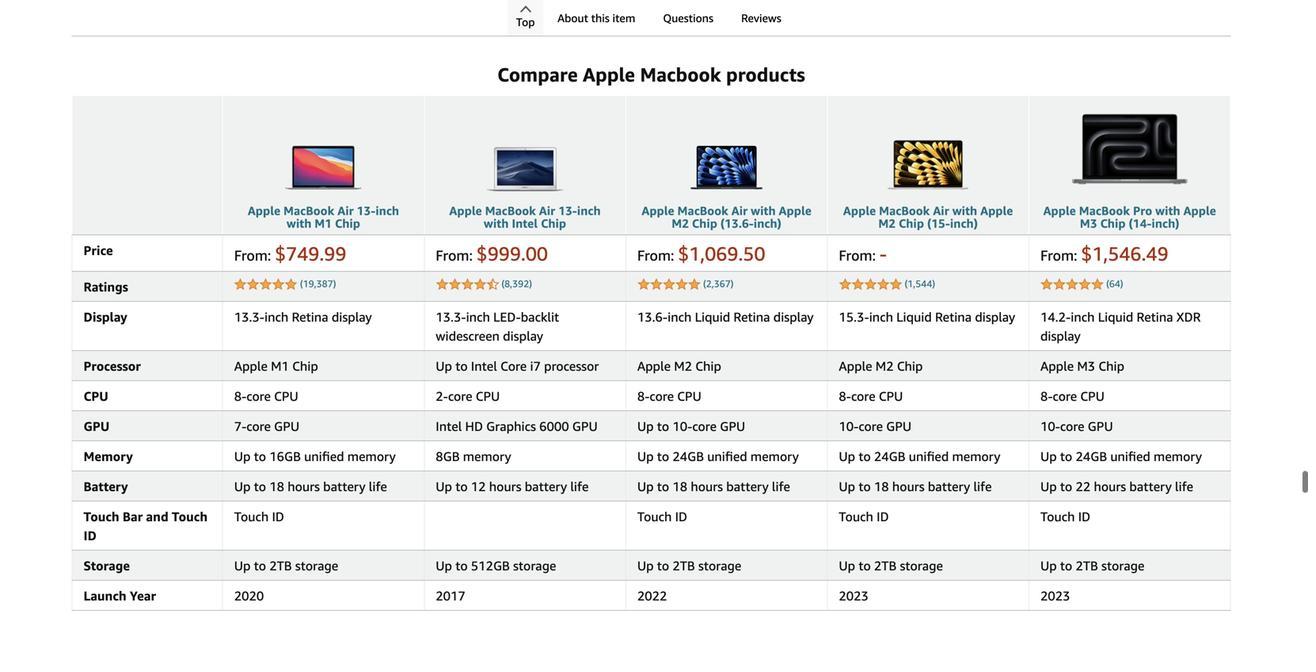 Task type: describe. For each thing, give the bounding box(es) containing it.
apple macbook pro with apple m3 chip (14-inch)
[[1044, 204, 1217, 230]]

chip inside apple macbook air 13-inch with m1 chip
[[335, 216, 361, 230]]

display down (19,387) link
[[332, 309, 372, 324]]

apple right (15- at the top
[[981, 204, 1014, 218]]

3 cpu from the left
[[476, 389, 500, 404]]

apple macbook air 13-inch with m1 chip link
[[248, 204, 399, 230]]

2 gpu from the left
[[274, 419, 300, 434]]

13.3-inch retina display
[[234, 309, 372, 324]]

2017
[[436, 588, 466, 603]]

2 memory from the left
[[463, 449, 512, 464]]

chip inside apple macbook pro with apple m3 chip (14-inch)
[[1101, 216, 1126, 230]]

2 cpu from the left
[[274, 389, 299, 404]]

inch) for (13.6-
[[754, 216, 782, 230]]

1 apple m2 chip from the left
[[638, 358, 722, 373]]

processor
[[84, 358, 141, 373]]

7-
[[234, 419, 247, 434]]

launch
[[84, 588, 127, 603]]

macbook for apple macbook air with apple m2 chip (13.6-inch)
[[678, 204, 729, 218]]

14.2-
[[1041, 309, 1071, 324]]

1 touch id from the left
[[234, 509, 284, 524]]

xdr
[[1177, 309, 1201, 324]]

apple macbook air 13-inch with intel chip
[[450, 204, 601, 230]]

13.3- for 13.3-inch led-backlit widescreen display
[[436, 309, 466, 324]]

3 touch id from the left
[[839, 509, 889, 524]]

up to 12 hours battery life
[[436, 479, 589, 494]]

14.2-inch liquid retina xdr display
[[1041, 309, 1201, 343]]

from: for $749.99
[[234, 247, 271, 264]]

image 10 image
[[72, 0, 1232, 6]]

5 storage from the left
[[1102, 558, 1145, 573]]

3 life from the left
[[772, 479, 791, 494]]

air for apple macbook air 13-inch with m1 chip
[[338, 204, 354, 218]]

(64)
[[1107, 278, 1124, 289]]

graphics
[[487, 419, 536, 434]]

chip down 15.3-inch liquid retina display
[[898, 358, 923, 373]]

4 life from the left
[[974, 479, 992, 494]]

from: $999.00
[[436, 242, 548, 265]]

6 touch from the left
[[1041, 509, 1076, 524]]

retina for 15.3-inch liquid retina display
[[936, 309, 972, 324]]

1 10- from the left
[[673, 419, 693, 434]]

2022
[[638, 588, 667, 603]]

apple macbook air 13-inch with intel chip image
[[454, 101, 597, 196]]

1 up to 18 hours battery life from the left
[[234, 479, 387, 494]]

5 memory from the left
[[1154, 449, 1203, 464]]

bar
[[123, 509, 143, 524]]

2 touch from the left
[[172, 509, 208, 524]]

2 2tb from the left
[[673, 558, 695, 573]]

2 10-core gpu from the left
[[1041, 419, 1114, 434]]

apple up the 7-
[[234, 358, 268, 373]]

apple m1 chip
[[234, 358, 318, 373]]

apple macbook pro with apple m3 chip (14-inch) link
[[1044, 204, 1217, 230]]

(2,367) link
[[704, 278, 734, 289]]

m2 down 15.3-inch liquid retina display
[[876, 358, 894, 373]]

macbook for apple macbook pro with apple m3 chip (14-inch)
[[1080, 204, 1131, 218]]

up to 16gb unified memory
[[234, 449, 396, 464]]

3 18 from the left
[[875, 479, 890, 494]]

1 hours from the left
[[288, 479, 320, 494]]

launch year
[[84, 588, 156, 603]]

with inside apple macbook air 13-inch with intel chip
[[484, 216, 509, 230]]

apple macbook pro with apple m3 chip (14-inch) image
[[1059, 101, 1202, 196]]

apple down 13.6-
[[638, 358, 671, 373]]

512gb
[[471, 558, 510, 573]]

apple up from: $1,069.50
[[642, 204, 675, 218]]

(8,392) link
[[502, 278, 532, 289]]

1 storage from the left
[[295, 558, 339, 573]]

3 8- from the left
[[839, 389, 852, 404]]

1 vertical spatial intel
[[471, 358, 497, 373]]

3 unified from the left
[[909, 449, 949, 464]]

$1,069.50
[[678, 242, 766, 265]]

inch) for (14-
[[1152, 216, 1180, 230]]

3 10- from the left
[[1041, 419, 1061, 434]]

products
[[727, 63, 806, 86]]

ratings
[[84, 279, 128, 294]]

13.6-
[[638, 309, 668, 324]]

processor
[[544, 358, 599, 373]]

apple up from: $1,546.49
[[1044, 204, 1077, 218]]

4 8- from the left
[[1041, 389, 1053, 404]]

inch for 13.3-inch led-backlit widescreen display
[[466, 309, 490, 324]]

4 memory from the left
[[953, 449, 1001, 464]]

retina for 13.6-inch liquid retina display
[[734, 309, 771, 324]]

1 touch from the left
[[84, 509, 119, 524]]

from: for $1,069.50
[[638, 247, 675, 264]]

(64) link
[[1107, 278, 1124, 289]]

4 hours from the left
[[893, 479, 925, 494]]

up to 512gb storage
[[436, 558, 557, 573]]

chip down 13.6-inch liquid retina display
[[696, 358, 722, 373]]

1 unified from the left
[[304, 449, 344, 464]]

2020
[[234, 588, 264, 603]]

3 up to 24gb unified memory from the left
[[1041, 449, 1203, 464]]

questions
[[663, 11, 714, 25]]

2 battery from the left
[[525, 479, 567, 494]]

15.3-
[[839, 309, 870, 324]]

13- for intel
[[559, 204, 577, 218]]

m2 inside apple macbook air with apple m2 chip (15-inch)
[[879, 216, 896, 230]]

from: for -
[[839, 247, 876, 264]]

1 battery from the left
[[323, 479, 366, 494]]

storage
[[84, 558, 130, 573]]

inch inside apple macbook air 13-inch with intel chip
[[577, 204, 601, 218]]

6 gpu from the left
[[1088, 419, 1114, 434]]

apple m3 chip
[[1041, 358, 1125, 373]]

2 24gb from the left
[[875, 449, 906, 464]]

5 cpu from the left
[[879, 389, 904, 404]]

apple down '14.2-'
[[1041, 358, 1075, 373]]

from: -
[[839, 242, 887, 265]]

1 24gb from the left
[[673, 449, 704, 464]]

3 storage from the left
[[699, 558, 742, 573]]

15.3-inch liquid retina display
[[839, 309, 1016, 324]]

inch) for (15-
[[951, 216, 978, 230]]

$1,546.49
[[1082, 242, 1169, 265]]

1 life from the left
[[369, 479, 387, 494]]

1 8- from the left
[[234, 389, 247, 404]]

from: for $1,546.49
[[1041, 247, 1078, 264]]

this
[[592, 11, 610, 25]]

5 life from the left
[[1176, 479, 1194, 494]]

apple macbook air with apple m2 chip (15-inch) image
[[857, 101, 1000, 196]]

2 18 from the left
[[673, 479, 688, 494]]

2 storage from the left
[[513, 558, 557, 573]]

m1 inside apple macbook air 13-inch with m1 chip
[[315, 216, 332, 230]]

apple macbook air with apple m2 chip (15-inch)
[[844, 204, 1014, 230]]

inch for 14.2-inch liquid retina xdr display
[[1071, 309, 1095, 324]]

-
[[880, 242, 887, 265]]

compare apple macbook products
[[498, 63, 806, 86]]

6 cpu from the left
[[1081, 389, 1105, 404]]

2 8- from the left
[[638, 389, 650, 404]]

compare
[[498, 63, 578, 86]]

(19,387) link
[[300, 278, 336, 289]]

intel inside apple macbook air 13-inch with intel chip
[[512, 216, 538, 230]]

4 gpu from the left
[[720, 419, 746, 434]]

12
[[471, 479, 486, 494]]

2 10- from the left
[[839, 419, 859, 434]]

(15-
[[928, 216, 951, 230]]

2 up to 2tb storage from the left
[[638, 558, 742, 573]]

5 battery from the left
[[1130, 479, 1172, 494]]

led-
[[494, 309, 521, 324]]

widescreen
[[436, 328, 500, 343]]

reviews
[[742, 11, 782, 25]]

apple inside apple macbook air 13-inch with intel chip
[[450, 204, 482, 218]]

13.3-inch led-backlit widescreen display
[[436, 309, 559, 343]]

and
[[146, 509, 169, 524]]

4 2tb from the left
[[1076, 558, 1099, 573]]

2 hours from the left
[[489, 479, 522, 494]]

display inside 14.2-inch liquid retina xdr display
[[1041, 328, 1081, 343]]

3 memory from the left
[[751, 449, 799, 464]]

3 8-core cpu from the left
[[839, 389, 904, 404]]

battery
[[84, 479, 128, 494]]

m2 inside apple macbook air with apple m2 chip (13.6-inch)
[[672, 216, 689, 230]]

(19,387)
[[300, 278, 336, 289]]

(8,392)
[[502, 278, 532, 289]]

price
[[84, 243, 113, 258]]

pro
[[1134, 204, 1153, 218]]

apple down the this
[[583, 63, 635, 86]]

4 touch from the left
[[638, 509, 672, 524]]

0 horizontal spatial intel
[[436, 419, 462, 434]]

2 touch id from the left
[[638, 509, 688, 524]]

hd
[[465, 419, 483, 434]]

3 touch from the left
[[234, 509, 269, 524]]

apple right (13.6-
[[779, 204, 812, 218]]

(14-
[[1129, 216, 1152, 230]]

memory
[[84, 449, 133, 464]]

8gb memory
[[436, 449, 512, 464]]

1 18 from the left
[[270, 479, 284, 494]]

macbook
[[640, 63, 722, 86]]

3 hours from the left
[[691, 479, 723, 494]]

from: $1,069.50
[[638, 242, 766, 265]]

1 up to 2tb storage from the left
[[234, 558, 339, 573]]

from: $1,546.49
[[1041, 242, 1169, 265]]

air for apple macbook air 13-inch with intel chip
[[539, 204, 556, 218]]

22
[[1076, 479, 1091, 494]]

chip inside apple macbook air 13-inch with intel chip
[[541, 216, 567, 230]]

apple macbook air 13-inch with intel chip link
[[450, 204, 601, 230]]



Task type: vqa. For each thing, say whether or not it's contained in the screenshot.


Task type: locate. For each thing, give the bounding box(es) containing it.
macbook inside apple macbook air 13-inch with intel chip
[[485, 204, 536, 218]]

2 horizontal spatial intel
[[512, 216, 538, 230]]

inch for 13.3-inch retina display
[[265, 309, 289, 324]]

6000
[[540, 419, 569, 434]]

0 horizontal spatial up to 18 hours battery life
[[234, 479, 387, 494]]

air
[[338, 204, 354, 218], [539, 204, 556, 218], [732, 204, 748, 218], [934, 204, 950, 218]]

2 from: from the left
[[436, 247, 473, 264]]

5 macbook from the left
[[1080, 204, 1131, 218]]

2 up to 24gb unified memory from the left
[[839, 449, 1001, 464]]

2 up to 18 hours battery life from the left
[[638, 479, 791, 494]]

chip up from: $1,069.50
[[692, 216, 718, 230]]

2 horizontal spatial up to 24gb unified memory
[[1041, 449, 1203, 464]]

hours
[[288, 479, 320, 494], [489, 479, 522, 494], [691, 479, 723, 494], [893, 479, 925, 494], [1095, 479, 1127, 494]]

inch)
[[754, 216, 782, 230], [951, 216, 978, 230], [1152, 216, 1180, 230]]

0 horizontal spatial 2023
[[839, 588, 869, 603]]

macbook inside apple macbook pro with apple m3 chip (14-inch)
[[1080, 204, 1131, 218]]

4 from: from the left
[[839, 247, 876, 264]]

1 horizontal spatial 13-
[[559, 204, 577, 218]]

0 horizontal spatial m1
[[271, 358, 289, 373]]

13- inside apple macbook air 13-inch with m1 chip
[[357, 204, 376, 218]]

5 hours from the left
[[1095, 479, 1127, 494]]

inch) inside apple macbook air with apple m2 chip (13.6-inch)
[[754, 216, 782, 230]]

1 2tb from the left
[[270, 558, 292, 573]]

13- down apple macbook air 13-inch with intel chip image
[[559, 204, 577, 218]]

(1,544) link
[[905, 278, 936, 289]]

1 macbook from the left
[[284, 204, 335, 218]]

liquid for 13.6-
[[695, 309, 731, 324]]

air for apple macbook air with apple m2 chip (15-inch)
[[934, 204, 950, 218]]

2 unified from the left
[[708, 449, 748, 464]]

liquid down (1,544) link
[[897, 309, 932, 324]]

2 inch) from the left
[[951, 216, 978, 230]]

1 horizontal spatial 13.3-
[[436, 309, 466, 324]]

2-
[[436, 389, 448, 404]]

top
[[516, 15, 535, 29]]

air inside apple macbook air 13-inch with m1 chip
[[338, 204, 354, 218]]

1 air from the left
[[338, 204, 354, 218]]

from: up '14.2-'
[[1041, 247, 1078, 264]]

2 2023 from the left
[[1041, 588, 1071, 603]]

0 horizontal spatial 10-
[[673, 419, 693, 434]]

from: left "$749.99"
[[234, 247, 271, 264]]

1 horizontal spatial inch)
[[951, 216, 978, 230]]

with inside apple macbook air with apple m2 chip (15-inch)
[[953, 204, 978, 218]]

backlit
[[521, 309, 559, 324]]

from: inside from: $1,069.50
[[638, 247, 675, 264]]

apple macbook air with apple m2 chip (13.6-inch) link
[[642, 204, 812, 230]]

2 vertical spatial intel
[[436, 419, 462, 434]]

gpu
[[84, 419, 110, 434], [274, 419, 300, 434], [573, 419, 598, 434], [720, 419, 746, 434], [887, 419, 912, 434], [1088, 419, 1114, 434]]

macbook up "$749.99"
[[284, 204, 335, 218]]

0 horizontal spatial inch)
[[754, 216, 782, 230]]

from: $749.99
[[234, 242, 347, 265]]

inch inside 13.3-inch led-backlit widescreen display
[[466, 309, 490, 324]]

inch
[[376, 204, 399, 218], [577, 204, 601, 218], [265, 309, 289, 324], [466, 309, 490, 324], [668, 309, 692, 324], [870, 309, 894, 324], [1071, 309, 1095, 324]]

13- for m1
[[357, 204, 376, 218]]

3 air from the left
[[732, 204, 748, 218]]

4 retina from the left
[[1137, 309, 1174, 324]]

from: up 13.6-
[[638, 247, 675, 264]]

1 horizontal spatial liquid
[[897, 309, 932, 324]]

3 up to 18 hours battery life from the left
[[839, 479, 992, 494]]

chip down 13.3-inch retina display
[[292, 358, 318, 373]]

13.3- up 'widescreen'
[[436, 309, 466, 324]]

chip up the $999.00
[[541, 216, 567, 230]]

m3 up from: $1,546.49
[[1081, 216, 1098, 230]]

0 horizontal spatial 13.3-
[[234, 309, 265, 324]]

1 inch) from the left
[[754, 216, 782, 230]]

macbook for apple macbook air with apple m2 chip (15-inch)
[[880, 204, 930, 218]]

macbook inside apple macbook air with apple m2 chip (15-inch)
[[880, 204, 930, 218]]

from: inside 'from: $749.99'
[[234, 247, 271, 264]]

4 unified from the left
[[1111, 449, 1151, 464]]

about this item
[[558, 11, 636, 25]]

1 cpu from the left
[[84, 389, 108, 404]]

to
[[456, 358, 468, 373], [657, 419, 670, 434], [254, 449, 266, 464], [657, 449, 670, 464], [859, 449, 871, 464], [1061, 449, 1073, 464], [254, 479, 266, 494], [456, 479, 468, 494], [657, 479, 670, 494], [859, 479, 871, 494], [1061, 479, 1073, 494], [254, 558, 266, 573], [456, 558, 468, 573], [657, 558, 670, 573], [859, 558, 871, 573], [1061, 558, 1073, 573]]

2 retina from the left
[[734, 309, 771, 324]]

13.3-
[[234, 309, 265, 324], [436, 309, 466, 324]]

from: left -
[[839, 247, 876, 264]]

about
[[558, 11, 589, 25]]

3 24gb from the left
[[1076, 449, 1108, 464]]

chip up "$749.99"
[[335, 216, 361, 230]]

item
[[613, 11, 636, 25]]

liquid down (64)
[[1099, 309, 1134, 324]]

chip inside apple macbook air with apple m2 chip (15-inch)
[[899, 216, 925, 230]]

8gb
[[436, 449, 460, 464]]

apple up from: $999.00
[[450, 204, 482, 218]]

5 gpu from the left
[[887, 419, 912, 434]]

1 horizontal spatial intel
[[471, 358, 497, 373]]

4 air from the left
[[934, 204, 950, 218]]

with inside apple macbook air with apple m2 chip (13.6-inch)
[[751, 204, 776, 218]]

display down '14.2-'
[[1041, 328, 1081, 343]]

macbook up the $999.00
[[485, 204, 536, 218]]

2 13.3- from the left
[[436, 309, 466, 324]]

(13.6-
[[721, 216, 754, 230]]

0 horizontal spatial apple m2 chip
[[638, 358, 722, 373]]

inch inside apple macbook air 13-inch with m1 chip
[[376, 204, 399, 218]]

2 liquid from the left
[[897, 309, 932, 324]]

year
[[130, 588, 156, 603]]

1 vertical spatial m3
[[1078, 358, 1096, 373]]

2 horizontal spatial inch)
[[1152, 216, 1180, 230]]

chip inside apple macbook air with apple m2 chip (13.6-inch)
[[692, 216, 718, 230]]

chip left (15- at the top
[[899, 216, 925, 230]]

1 horizontal spatial 18
[[673, 479, 688, 494]]

life
[[369, 479, 387, 494], [571, 479, 589, 494], [772, 479, 791, 494], [974, 479, 992, 494], [1176, 479, 1194, 494]]

macbook for apple macbook air 13-inch with intel chip
[[485, 204, 536, 218]]

0 horizontal spatial 18
[[270, 479, 284, 494]]

24gb
[[673, 449, 704, 464], [875, 449, 906, 464], [1076, 449, 1108, 464]]

liquid for 15.3-
[[897, 309, 932, 324]]

retina left xdr
[[1137, 309, 1174, 324]]

1 horizontal spatial up to 18 hours battery life
[[638, 479, 791, 494]]

up to 24gb unified memory
[[638, 449, 799, 464], [839, 449, 1001, 464], [1041, 449, 1203, 464]]

1 horizontal spatial apple m2 chip
[[839, 358, 923, 373]]

display inside 13.3-inch led-backlit widescreen display
[[503, 328, 543, 343]]

touch bar and touch id
[[84, 509, 208, 543]]

apple m2 chip down 13.6-
[[638, 358, 722, 373]]

3 liquid from the left
[[1099, 309, 1134, 324]]

macbook inside apple macbook air with apple m2 chip (13.6-inch)
[[678, 204, 729, 218]]

3 retina from the left
[[936, 309, 972, 324]]

(1,544)
[[905, 278, 936, 289]]

3 up to 2tb storage from the left
[[839, 558, 944, 573]]

13.6-inch liquid retina display
[[638, 309, 814, 324]]

2tb
[[270, 558, 292, 573], [673, 558, 695, 573], [875, 558, 897, 573], [1076, 558, 1099, 573]]

3 from: from the left
[[638, 247, 675, 264]]

display
[[84, 309, 127, 324]]

apple m2 chip down 15.3-
[[839, 358, 923, 373]]

3 2tb from the left
[[875, 558, 897, 573]]

3 macbook from the left
[[678, 204, 729, 218]]

4 8-core cpu from the left
[[1041, 389, 1105, 404]]

1 horizontal spatial m1
[[315, 216, 332, 230]]

13.3- inside 13.3-inch led-backlit widescreen display
[[436, 309, 466, 324]]

$749.99
[[275, 242, 347, 265]]

apple macbook air 13-inch with m1 chip
[[248, 204, 399, 230]]

apple down 15.3-
[[839, 358, 873, 373]]

air up $1,069.50 in the right of the page
[[732, 204, 748, 218]]

5 from: from the left
[[1041, 247, 1078, 264]]

with right pro
[[1156, 204, 1181, 218]]

retina inside 14.2-inch liquid retina xdr display
[[1137, 309, 1174, 324]]

macbook up -
[[880, 204, 930, 218]]

2 horizontal spatial 10-
[[1041, 419, 1061, 434]]

m3
[[1081, 216, 1098, 230], [1078, 358, 1096, 373]]

13.3- for 13.3-inch retina display
[[234, 309, 265, 324]]

3 inch) from the left
[[1152, 216, 1180, 230]]

m2 up up to 10-core gpu
[[674, 358, 693, 373]]

with up from: $999.00
[[484, 216, 509, 230]]

from: left the $999.00
[[436, 247, 473, 264]]

2 horizontal spatial 24gb
[[1076, 449, 1108, 464]]

1 horizontal spatial 24gb
[[875, 449, 906, 464]]

with right (15- at the top
[[953, 204, 978, 218]]

m2 up -
[[879, 216, 896, 230]]

m1 up "$749.99"
[[315, 216, 332, 230]]

with inside apple macbook pro with apple m3 chip (14-inch)
[[1156, 204, 1181, 218]]

1 10-core gpu from the left
[[839, 419, 912, 434]]

up to 2tb storage
[[234, 558, 339, 573], [638, 558, 742, 573], [839, 558, 944, 573], [1041, 558, 1145, 573]]

1 2023 from the left
[[839, 588, 869, 603]]

0 horizontal spatial 13-
[[357, 204, 376, 218]]

with inside apple macbook air 13-inch with m1 chip
[[287, 216, 312, 230]]

from: inside from: $1,546.49
[[1041, 247, 1078, 264]]

16gb
[[270, 449, 301, 464]]

2 apple m2 chip from the left
[[839, 358, 923, 373]]

1 horizontal spatial 2023
[[1041, 588, 1071, 603]]

1 horizontal spatial up to 24gb unified memory
[[839, 449, 1001, 464]]

8-core cpu
[[234, 389, 299, 404], [638, 389, 702, 404], [839, 389, 904, 404], [1041, 389, 1105, 404]]

up to 10-core gpu
[[638, 419, 746, 434]]

apple inside apple macbook air 13-inch with m1 chip
[[248, 204, 281, 218]]

4 cpu from the left
[[678, 389, 702, 404]]

1 horizontal spatial 10-
[[839, 419, 859, 434]]

4 storage from the left
[[900, 558, 944, 573]]

display left 15.3-
[[774, 309, 814, 324]]

retina for 14.2-inch liquid retina xdr display
[[1137, 309, 1174, 324]]

0 vertical spatial m1
[[315, 216, 332, 230]]

up to 22 hours battery life
[[1041, 479, 1194, 494]]

display down led-
[[503, 328, 543, 343]]

display left '14.2-'
[[976, 309, 1016, 324]]

apple macbook air with apple m2 chip (13.6-inch) image
[[679, 101, 775, 196]]

1 13- from the left
[[357, 204, 376, 218]]

inch) inside apple macbook air with apple m2 chip (15-inch)
[[951, 216, 978, 230]]

13- down apple macbook air 13-inch with m1 chip image
[[357, 204, 376, 218]]

m3 inside apple macbook pro with apple m3 chip (14-inch)
[[1081, 216, 1098, 230]]

inch for 13.6-inch liquid retina display
[[668, 309, 692, 324]]

core
[[247, 389, 271, 404], [448, 389, 473, 404], [650, 389, 674, 404], [852, 389, 876, 404], [1053, 389, 1078, 404], [247, 419, 271, 434], [693, 419, 717, 434], [859, 419, 883, 434], [1061, 419, 1085, 434]]

1 retina from the left
[[292, 309, 329, 324]]

intel left core
[[471, 358, 497, 373]]

memory
[[348, 449, 396, 464], [463, 449, 512, 464], [751, 449, 799, 464], [953, 449, 1001, 464], [1154, 449, 1203, 464]]

air inside apple macbook air 13-inch with intel chip
[[539, 204, 556, 218]]

from: inside the from: -
[[839, 247, 876, 264]]

id
[[272, 509, 284, 524], [675, 509, 688, 524], [877, 509, 889, 524], [1079, 509, 1091, 524], [84, 528, 97, 543]]

0 horizontal spatial 10-core gpu
[[839, 419, 912, 434]]

touch id
[[234, 509, 284, 524], [638, 509, 688, 524], [839, 509, 889, 524], [1041, 509, 1091, 524]]

display
[[332, 309, 372, 324], [774, 309, 814, 324], [976, 309, 1016, 324], [503, 328, 543, 343], [1041, 328, 1081, 343]]

touch
[[84, 509, 119, 524], [172, 509, 208, 524], [234, 509, 269, 524], [638, 509, 672, 524], [839, 509, 874, 524], [1041, 509, 1076, 524]]

2-core cpu
[[436, 389, 500, 404]]

chip
[[335, 216, 361, 230], [541, 216, 567, 230], [692, 216, 718, 230], [899, 216, 925, 230], [1101, 216, 1126, 230], [292, 358, 318, 373], [696, 358, 722, 373], [898, 358, 923, 373], [1099, 358, 1125, 373]]

1 horizontal spatial 10-core gpu
[[1041, 419, 1114, 434]]

air inside apple macbook air with apple m2 chip (15-inch)
[[934, 204, 950, 218]]

apple macbook air 13-inch with m1 chip image
[[252, 101, 395, 196]]

intel
[[512, 216, 538, 230], [471, 358, 497, 373], [436, 419, 462, 434]]

intel hd graphics 6000 gpu
[[436, 419, 598, 434]]

with for (15-
[[953, 204, 978, 218]]

2 8-core cpu from the left
[[638, 389, 702, 404]]

retina down (1,544) link
[[936, 309, 972, 324]]

air for apple macbook air with apple m2 chip (13.6-inch)
[[732, 204, 748, 218]]

2023
[[839, 588, 869, 603], [1041, 588, 1071, 603]]

retina down (19,387) link
[[292, 309, 329, 324]]

0 vertical spatial m3
[[1081, 216, 1098, 230]]

5 touch from the left
[[839, 509, 874, 524]]

2 horizontal spatial up to 18 hours battery life
[[839, 479, 992, 494]]

inch for 15.3-inch liquid retina display
[[870, 309, 894, 324]]

2 life from the left
[[571, 479, 589, 494]]

$999.00
[[477, 242, 548, 265]]

macbook up from: $1,069.50
[[678, 204, 729, 218]]

macbook
[[284, 204, 335, 218], [485, 204, 536, 218], [678, 204, 729, 218], [880, 204, 930, 218], [1080, 204, 1131, 218]]

0 horizontal spatial 24gb
[[673, 449, 704, 464]]

2 air from the left
[[539, 204, 556, 218]]

with for (13.6-
[[751, 204, 776, 218]]

with for (14-
[[1156, 204, 1181, 218]]

1 from: from the left
[[234, 247, 271, 264]]

0 horizontal spatial liquid
[[695, 309, 731, 324]]

10-core gpu
[[839, 419, 912, 434], [1041, 419, 1114, 434]]

m3 down 14.2-inch liquid retina xdr display at right
[[1078, 358, 1096, 373]]

air up "$749.99"
[[338, 204, 354, 218]]

apple up the from: - in the right of the page
[[844, 204, 876, 218]]

inch) inside apple macbook pro with apple m3 chip (14-inch)
[[1152, 216, 1180, 230]]

from: inside from: $999.00
[[436, 247, 473, 264]]

(2,367)
[[704, 278, 734, 289]]

3 battery from the left
[[727, 479, 769, 494]]

3 gpu from the left
[[573, 419, 598, 434]]

4 up to 2tb storage from the left
[[1041, 558, 1145, 573]]

from: for $999.00
[[436, 247, 473, 264]]

0 vertical spatial intel
[[512, 216, 538, 230]]

inch inside 14.2-inch liquid retina xdr display
[[1071, 309, 1095, 324]]

2 13- from the left
[[559, 204, 577, 218]]

with up 'from: $749.99'
[[287, 216, 312, 230]]

unified
[[304, 449, 344, 464], [708, 449, 748, 464], [909, 449, 949, 464], [1111, 449, 1151, 464]]

apple macbook air with apple m2 chip (15-inch) link
[[844, 204, 1014, 230]]

7-core gpu
[[234, 419, 300, 434]]

core
[[501, 358, 527, 373]]

liquid for 14.2-
[[1099, 309, 1134, 324]]

2 horizontal spatial 18
[[875, 479, 890, 494]]

1 vertical spatial m1
[[271, 358, 289, 373]]

4 touch id from the left
[[1041, 509, 1091, 524]]

intel left hd
[[436, 419, 462, 434]]

m2 up from: $1,069.50
[[672, 216, 689, 230]]

m1 down 13.3-inch retina display
[[271, 358, 289, 373]]

1 memory from the left
[[348, 449, 396, 464]]

apple right pro
[[1184, 204, 1217, 218]]

13- inside apple macbook air 13-inch with intel chip
[[559, 204, 577, 218]]

apple macbook air with apple m2 chip (13.6-inch)
[[642, 204, 812, 230]]

intel up the $999.00
[[512, 216, 538, 230]]

up to intel core i7 processor
[[436, 358, 599, 373]]

up to 18 hours battery life
[[234, 479, 387, 494], [638, 479, 791, 494], [839, 479, 992, 494]]

1 8-core cpu from the left
[[234, 389, 299, 404]]

13.3- up apple m1 chip
[[234, 309, 265, 324]]

air inside apple macbook air with apple m2 chip (13.6-inch)
[[732, 204, 748, 218]]

macbook inside apple macbook air 13-inch with m1 chip
[[284, 204, 335, 218]]

cpu
[[84, 389, 108, 404], [274, 389, 299, 404], [476, 389, 500, 404], [678, 389, 702, 404], [879, 389, 904, 404], [1081, 389, 1105, 404]]

apple up 'from: $749.99'
[[248, 204, 281, 218]]

chip left (14-
[[1101, 216, 1126, 230]]

4 macbook from the left
[[880, 204, 930, 218]]

m1
[[315, 216, 332, 230], [271, 358, 289, 373]]

liquid inside 14.2-inch liquid retina xdr display
[[1099, 309, 1134, 324]]

1 up to 24gb unified memory from the left
[[638, 449, 799, 464]]

air up the $999.00
[[539, 204, 556, 218]]

macbook left pro
[[1080, 204, 1131, 218]]

with up $1,069.50 in the right of the page
[[751, 204, 776, 218]]

1 liquid from the left
[[695, 309, 731, 324]]

2 horizontal spatial liquid
[[1099, 309, 1134, 324]]

retina down (2,367) at the right of page
[[734, 309, 771, 324]]

air down apple macbook air with apple m2 chip (15-inch) image
[[934, 204, 950, 218]]

id inside 'touch bar and touch id'
[[84, 528, 97, 543]]

macbook for apple macbook air 13-inch with m1 chip
[[284, 204, 335, 218]]

i7
[[530, 358, 541, 373]]

1 13.3- from the left
[[234, 309, 265, 324]]

chip down 14.2-inch liquid retina xdr display at right
[[1099, 358, 1125, 373]]

1 gpu from the left
[[84, 419, 110, 434]]

4 battery from the left
[[928, 479, 971, 494]]

0 horizontal spatial up to 24gb unified memory
[[638, 449, 799, 464]]

liquid down the (2,367) link
[[695, 309, 731, 324]]



